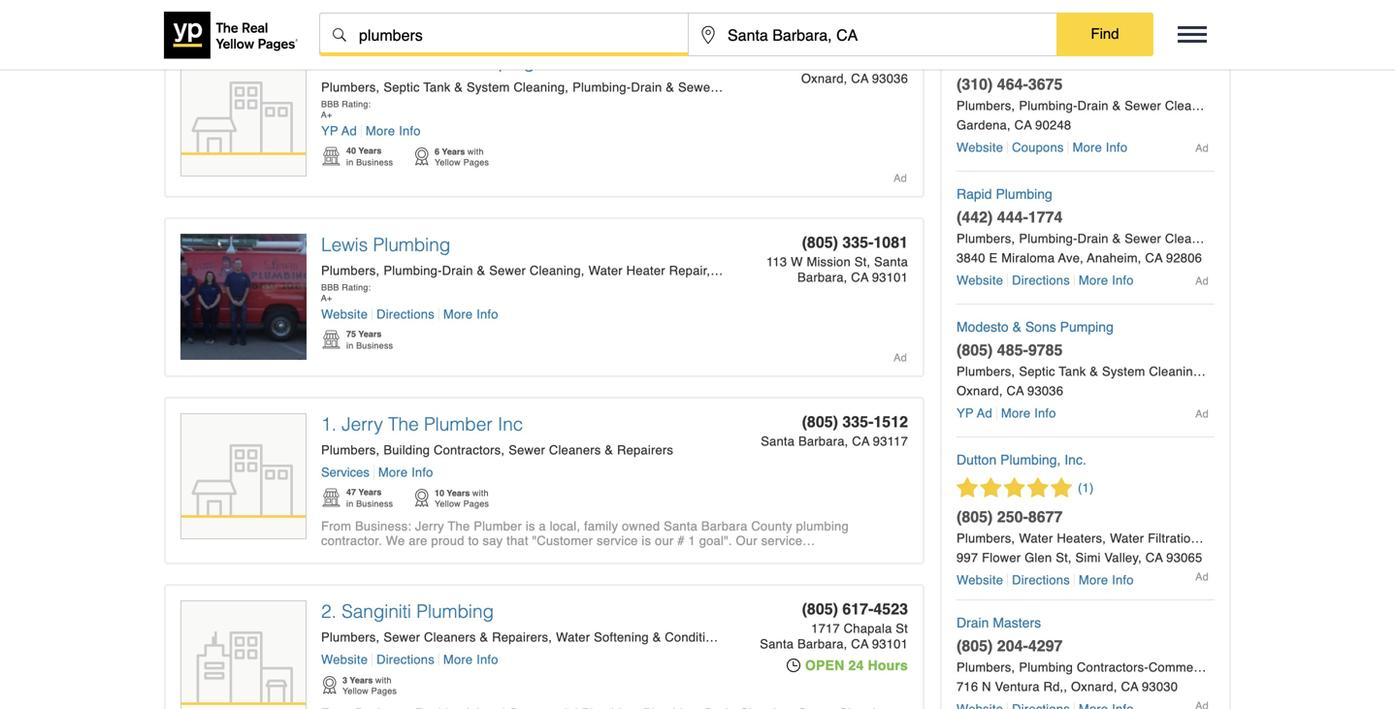 Task type: locate. For each thing, give the bounding box(es) containing it.
plumbers inside (310) 464-3675 plumbers plumbing-drain & sewer cleaning gardena, ca 90248 website coupons more info
[[957, 99, 1012, 113]]

a+ down lewis
[[321, 293, 332, 303]]

40
[[347, 146, 356, 156]]

0 vertical spatial yellow
[[435, 157, 461, 167]]

modesto & sons pumping link down miraloma
[[957, 319, 1114, 335]]

coupons link
[[1009, 140, 1069, 155]]

from
[[321, 519, 352, 534]]

info inside (310) 464-3675 plumbers plumbing-drain & sewer cleaning gardena, ca 90248 website coupons more info
[[1106, 140, 1128, 155]]

716
[[957, 680, 979, 695]]

with inside 10 years with yellow pages
[[473, 488, 489, 498]]

1 vertical spatial sons
[[1026, 319, 1057, 335]]

santa down the 1081
[[875, 255, 909, 269]]

plumbers link up flower
[[957, 531, 1016, 546]]

masters
[[993, 615, 1042, 631]]

septic tank & system cleaning link down find a business text box
[[384, 80, 569, 95]]

0 horizontal spatial yp ad link
[[321, 124, 362, 138]]

drain inside (310) 464-3675 plumbers plumbing-drain & sewer cleaning gardena, ca 90248 website coupons more info
[[1078, 99, 1109, 113]]

sanginiti
[[342, 601, 412, 623]]

plumbers up 40
[[321, 80, 376, 95]]

617-
[[843, 600, 874, 618]]

2 a+ from the top
[[321, 293, 332, 303]]

water left softening
[[556, 630, 590, 645]]

goal".
[[700, 534, 733, 548]]

yp inside modesto & sons pumping (805) 485-9785 plumbers septic tank & system cleaning plumbing-drain & sewer cleanin oxnard, ca 93036 yp ad more info
[[957, 406, 974, 421]]

0 horizontal spatial yp
[[321, 124, 338, 138]]

years for 6
[[442, 147, 465, 157]]

plumbers link for plumbing-drain & sewer cleanin
[[957, 364, 1016, 379]]

2 business from the top
[[356, 341, 393, 351]]

septic tank & system cleaning link
[[384, 80, 569, 95], [1020, 364, 1205, 379]]

in down 47
[[347, 499, 354, 509]]

ca inside rapid plumbing (442) 444-1774 plumbers plumbing-drain & sewer cleaning 3840 e miraloma ave, anaheim, ca 92806 website directions more info
[[1146, 251, 1163, 265]]

1 vertical spatial modesto
[[957, 319, 1009, 335]]

1 vertical spatial pumping
[[1061, 319, 1114, 335]]

2 335- from the top
[[843, 413, 874, 431]]

info inside 2. sanginiti plumbing plumbers sewer cleaners & repairers water softening & conditioning equipment & service website directions more info
[[477, 653, 499, 667]]

sewer inside modesto & sons pumping plumbers septic tank & system cleaning plumbing-drain & sewer cleaning bbb rating: a+ yp ad more info
[[678, 80, 715, 95]]

plumbing- inside rapid plumbing (442) 444-1774 plumbers plumbing-drain & sewer cleaning 3840 e miraloma ave, anaheim, ca 92806 website directions more info
[[1020, 232, 1078, 246]]

ca inside (805) 335-1081 113 w mission st, santa barbara, ca 93101
[[852, 270, 869, 285]]

modesto up 40
[[321, 51, 393, 72]]

website down 997
[[957, 573, 1004, 588]]

in down 75
[[347, 341, 354, 351]]

the down 10 years with yellow pages
[[448, 519, 470, 534]]

more inside modesto & sons pumping plumbers septic tank & system cleaning plumbing-drain & sewer cleaning bbb rating: a+ yp ad more info
[[366, 124, 395, 138]]

3 business from the top
[[356, 499, 393, 509]]

power pro plumbing heating & air link
[[957, 19, 1164, 35]]

website inside 2. sanginiti plumbing plumbers sewer cleaners & repairers water softening & conditioning equipment & service website directions more info
[[321, 653, 368, 667]]

tank up 6
[[424, 80, 451, 95]]

90248
[[1036, 118, 1072, 132]]

1 horizontal spatial yp ad link
[[957, 406, 998, 421]]

1 horizontal spatial equipment
[[1283, 531, 1345, 546]]

1 vertical spatial oxnard,
[[957, 384, 1003, 398]]

0 vertical spatial heaters
[[752, 264, 798, 278]]

0 vertical spatial st,
[[855, 255, 871, 269]]

2 vertical spatial with
[[376, 676, 392, 686]]

plumbers inside the lewis plumbing plumbers plumbing-drain & sewer cleaning water heater repair water heaters bbb rating: a+ website directions more info
[[321, 264, 376, 278]]

(805) for 8677
[[957, 508, 993, 526]]

0 horizontal spatial modesto
[[321, 51, 393, 72]]

0 vertical spatial modesto
[[321, 51, 393, 72]]

bbb right thumbnail
[[321, 99, 339, 109]]

dutton plumbing, inc.
[[957, 452, 1087, 468]]

0 vertical spatial 93101
[[872, 270, 909, 285]]

1 vertical spatial 335-
[[843, 413, 874, 431]]

heaters up simi
[[1057, 531, 1103, 546]]

75
[[347, 329, 356, 339]]

years inside 40 years in business
[[359, 146, 382, 156]]

jerry
[[342, 414, 383, 435], [415, 519, 444, 534]]

0 vertical spatial jerry
[[342, 414, 383, 435]]

2 vertical spatial yellow
[[343, 686, 369, 696]]

pages for 10 years
[[464, 499, 489, 509]]

0 vertical spatial with
[[468, 147, 484, 157]]

cleaning inside modesto & sons pumping (805) 485-9785 plumbers septic tank & system cleaning plumbing-drain & sewer cleanin oxnard, ca 93036 yp ad more info
[[1150, 364, 1201, 379]]

1
[[689, 534, 696, 548]]

0 horizontal spatial repairers
[[492, 630, 549, 645]]

0 vertical spatial 93036
[[872, 71, 909, 86]]

more inside modesto & sons pumping (805) 485-9785 plumbers septic tank & system cleaning plumbing-drain & sewer cleanin oxnard, ca 93036 yp ad more info
[[1002, 406, 1031, 421]]

pro
[[999, 19, 1021, 35]]

modesto & sons pumping link up 6
[[321, 51, 535, 72]]

with right 3 in the bottom of the page
[[376, 676, 392, 686]]

0 vertical spatial rating:
[[342, 99, 371, 109]]

directions link down miraloma
[[1009, 273, 1075, 288]]

1 horizontal spatial 9785
[[1029, 341, 1063, 359]]

years right 75
[[359, 329, 382, 339]]

plumbers link up e
[[957, 232, 1016, 246]]

septic up 40 years in business
[[384, 80, 420, 95]]

directions inside 2. sanginiti plumbing plumbers sewer cleaners & repairers water softening & conditioning equipment & service website directions more info
[[377, 653, 435, 667]]

plumbing inside the lewis plumbing plumbers plumbing-drain & sewer cleaning water heater repair water heaters bbb rating: a+ website directions more info
[[373, 234, 451, 256]]

plumbing right lewis
[[373, 234, 451, 256]]

1 vertical spatial jerry
[[415, 519, 444, 534]]

1 vertical spatial yp image
[[321, 487, 342, 509]]

drain masters link
[[957, 615, 1042, 631]]

a
[[539, 519, 546, 534]]

barbara, left 93117
[[799, 434, 849, 449]]

plumbing up the "444-"
[[996, 186, 1053, 202]]

septic inside modesto & sons pumping (805) 485-9785 plumbers septic tank & system cleaning plumbing-drain & sewer cleanin oxnard, ca 93036 yp ad more info
[[1020, 364, 1056, 379]]

plumbing-drain & sewer cleaning link for plumbers link on top of e
[[1020, 232, 1221, 246]]

(805) for 4523
[[802, 600, 839, 618]]

ad inside modesto & sons pumping plumbers septic tank & system cleaning plumbing-drain & sewer cleaning bbb rating: a+ yp ad more info
[[342, 124, 357, 138]]

1 vertical spatial 485-
[[998, 341, 1029, 359]]

93036 down where? text box
[[872, 71, 909, 86]]

1 vertical spatial septic tank & system cleaning link
[[1020, 364, 1205, 379]]

to
[[468, 534, 479, 548]]

barbara,
[[798, 270, 848, 285], [799, 434, 849, 449], [798, 637, 848, 652]]

plumbers inside 1. jerry the plumber inc plumbers building contractors sewer cleaners & repairers services more info
[[321, 443, 376, 458]]

septic up plumbing, on the right bottom of page
[[1020, 364, 1056, 379]]

1 vertical spatial sewer cleaners & repairers link
[[384, 630, 552, 645]]

modesto for plumbers
[[321, 51, 393, 72]]

1 horizontal spatial is
[[642, 534, 652, 548]]

1 vertical spatial septic
[[1020, 364, 1056, 379]]

sons up 6
[[416, 51, 457, 72]]

pages down sanginiti
[[371, 686, 397, 696]]

santa inside (805) 335-1081 113 w mission st, santa barbara, ca 93101
[[875, 255, 909, 269]]

3 barbara, from the top
[[798, 637, 848, 652]]

335- for 1081
[[843, 233, 874, 251]]

cleaners
[[549, 443, 601, 458], [424, 630, 476, 645]]

yp image left 3 in the bottom of the page
[[321, 675, 338, 696]]

years inside 75 years in business
[[359, 329, 382, 339]]

plumbing down proud
[[417, 601, 494, 623]]

(805) inside (805) 335-1512 santa barbara, ca 93117
[[802, 413, 839, 431]]

plumbing- inside modesto & sons pumping plumbers septic tank & system cleaning plumbing-drain & sewer cleaning bbb rating: a+ yp ad more info
[[573, 80, 631, 95]]

1 horizontal spatial 485-
[[998, 341, 1029, 359]]

cleaners down sanginiti plumbing link
[[424, 630, 476, 645]]

plumbers up gardena,
[[957, 99, 1012, 113]]

directions down miraloma
[[1013, 273, 1071, 288]]

1 vertical spatial with
[[473, 488, 489, 498]]

204-
[[998, 637, 1029, 655]]

cleaning
[[514, 80, 565, 95], [719, 80, 770, 95], [1166, 99, 1217, 113], [1166, 232, 1217, 246], [530, 264, 581, 278], [1150, 364, 1201, 379]]

8677
[[1029, 508, 1063, 526]]

(805) inside (805) 335-1081 113 w mission st, santa barbara, ca 93101
[[802, 233, 839, 251]]

(1)
[[1078, 481, 1094, 496]]

0 horizontal spatial septic
[[384, 80, 420, 95]]

with inside 6 years with yellow pages
[[468, 147, 484, 157]]

years right 10
[[447, 488, 470, 498]]

0 vertical spatial pumping
[[462, 51, 535, 72]]

website down the "3840"
[[957, 273, 1004, 288]]

93065
[[1167, 551, 1203, 565]]

years right 47
[[359, 487, 382, 497]]

in down 40
[[347, 157, 354, 167]]

pages up to
[[464, 499, 489, 509]]

plumbers up n
[[957, 661, 1012, 675]]

(805) inside (805) 250-8677 plumbers water heaters water filtration & purification equipment 997 flower glen st, simi valley, ca 93065 website directions more info
[[957, 508, 993, 526]]

website link for directions link on top of 75 years in business
[[321, 307, 373, 322]]

0 vertical spatial 9785
[[874, 50, 909, 68]]

1 vertical spatial equipment
[[741, 630, 803, 645]]

barbara, down 1717
[[798, 637, 848, 652]]

1 horizontal spatial cleaners
[[549, 443, 601, 458]]

yp ad link up 40
[[321, 124, 362, 138]]

2 vertical spatial pages
[[371, 686, 397, 696]]

santa
[[875, 255, 909, 269], [761, 434, 795, 449], [664, 519, 698, 534], [760, 637, 794, 652]]

9785 inside the (805) 485-9785 oxnard, ca 93036
[[874, 50, 909, 68]]

0 vertical spatial plumber
[[424, 414, 493, 435]]

st, left simi
[[1056, 551, 1072, 565]]

0 vertical spatial sewer cleaners & repairers link
[[509, 443, 674, 458]]

1 vertical spatial st,
[[1056, 551, 1072, 565]]

plumbers link
[[321, 80, 380, 95], [957, 99, 1016, 113], [957, 232, 1016, 246], [321, 264, 380, 278], [957, 364, 1016, 379], [321, 443, 380, 458], [957, 531, 1016, 546], [321, 630, 380, 645], [957, 661, 1016, 675]]

plumbers link up 40
[[321, 80, 380, 95]]

0 horizontal spatial 9785
[[874, 50, 909, 68]]

santa left service
[[760, 637, 794, 652]]

1 vertical spatial 9785
[[1029, 341, 1063, 359]]

(805) 335-1512 santa barbara, ca 93117
[[761, 413, 909, 449]]

1 business from the top
[[356, 157, 393, 167]]

yp image for 6
[[414, 146, 430, 167]]

0 vertical spatial yp image
[[321, 146, 342, 167]]

0 vertical spatial water heaters link
[[715, 264, 798, 278]]

0 horizontal spatial 485-
[[843, 50, 874, 68]]

tank inside modesto & sons pumping plumbers septic tank & system cleaning plumbing-drain & sewer cleaning bbb rating: a+ yp ad more info
[[424, 80, 451, 95]]

485- inside the (805) 485-9785 oxnard, ca 93036
[[843, 50, 874, 68]]

2 barbara, from the top
[[799, 434, 849, 449]]

website up 75
[[321, 307, 368, 322]]

yellow down 3 in the bottom of the page
[[343, 686, 369, 696]]

(1) link
[[957, 478, 1094, 499]]

yp image left 40
[[321, 146, 342, 167]]

10 years with yellow pages
[[435, 488, 489, 509]]

directions link up 3 years with yellow pages
[[373, 653, 440, 667]]

1 vertical spatial yp image
[[321, 329, 342, 350]]

septic tank & system cleaning link up "inc."
[[1020, 364, 1205, 379]]

1 horizontal spatial 93036
[[1028, 384, 1064, 398]]

2 rating: from the top
[[342, 282, 371, 293]]

water heaters link
[[715, 264, 798, 278], [1020, 531, 1107, 546]]

purification
[[1215, 531, 1279, 546]]

is left our
[[642, 534, 652, 548]]

ad inside modesto & sons pumping (805) 485-9785 plumbers septic tank & system cleaning plumbing-drain & sewer cleanin oxnard, ca 93036 yp ad more info
[[977, 406, 993, 421]]

0 vertical spatial yp ad link
[[321, 124, 362, 138]]

is
[[526, 519, 535, 534], [642, 534, 652, 548]]

yp image left 47
[[321, 487, 342, 509]]

0 vertical spatial 485-
[[843, 50, 874, 68]]

93036 inside modesto & sons pumping (805) 485-9785 plumbers septic tank & system cleaning plumbing-drain & sewer cleanin oxnard, ca 93036 yp ad more info
[[1028, 384, 1064, 398]]

oxnard, down where? text box
[[802, 71, 848, 86]]

yp image left 6
[[414, 146, 430, 167]]

oxnard, inside modesto & sons pumping (805) 485-9785 plumbers septic tank & system cleaning plumbing-drain & sewer cleanin oxnard, ca 93036 yp ad more info
[[957, 384, 1003, 398]]

info inside the lewis plumbing plumbers plumbing-drain & sewer cleaning water heater repair water heaters bbb rating: a+ website directions more info
[[477, 307, 499, 322]]

drain
[[631, 80, 662, 95], [1078, 99, 1109, 113], [1078, 232, 1109, 246], [442, 264, 473, 278], [1267, 364, 1298, 379], [957, 615, 990, 631]]

1 vertical spatial plumber
[[474, 519, 522, 534]]

business inside 75 years in business
[[356, 341, 393, 351]]

plumbing-
[[573, 80, 631, 95], [1020, 99, 1078, 113], [1020, 232, 1078, 246], [384, 264, 442, 278], [1209, 364, 1267, 379]]

(805) for 9785
[[802, 50, 839, 68]]

conditioning
[[665, 630, 738, 645]]

0 vertical spatial sons
[[416, 51, 457, 72]]

1 vertical spatial pages
[[464, 499, 489, 509]]

the real yellow pages logo image
[[164, 12, 300, 59]]

1 vertical spatial yellow
[[435, 499, 461, 509]]

yp image left 10
[[414, 487, 430, 509]]

pages for 3 years
[[371, 686, 397, 696]]

0 horizontal spatial 93036
[[872, 71, 909, 86]]

jerry down 10
[[415, 519, 444, 534]]

drain inside modesto & sons pumping plumbers septic tank & system cleaning plumbing-drain & sewer cleaning bbb rating: a+ yp ad more info
[[631, 80, 662, 95]]

drain masters (805) 204-4297 plumbers plumbing contractors-commercial & industrial 716 n ventura rd,, oxnard, ca 93030
[[957, 615, 1288, 695]]

1 horizontal spatial oxnard,
[[957, 384, 1003, 398]]

plumber up contractors
[[424, 414, 493, 435]]

0 horizontal spatial modesto & sons pumping link
[[321, 51, 535, 72]]

plumbers up e
[[957, 232, 1012, 246]]

a+ inside the lewis plumbing plumbers plumbing-drain & sewer cleaning water heater repair water heaters bbb rating: a+ website directions more info
[[321, 293, 332, 303]]

0 vertical spatial bbb
[[321, 99, 339, 109]]

0 horizontal spatial tank
[[424, 80, 451, 95]]

pages down modesto & sons pumping plumbers septic tank & system cleaning plumbing-drain & sewer cleaning bbb rating: a+ yp ad more info
[[464, 157, 489, 167]]

2.
[[321, 601, 337, 623]]

0 vertical spatial septic tank & system cleaning link
[[384, 80, 569, 95]]

yp image for 47
[[321, 487, 342, 509]]

0 vertical spatial the
[[388, 414, 419, 435]]

yellow down 10
[[435, 499, 461, 509]]

in inside 75 years in business
[[347, 341, 354, 351]]

1 vertical spatial tank
[[1059, 364, 1087, 379]]

flower
[[982, 551, 1021, 565]]

oxnard, inside the (805) 485-9785 oxnard, ca 93036
[[802, 71, 848, 86]]

directions up 75 years in business
[[377, 307, 435, 322]]

dutton
[[957, 452, 997, 468]]

oxnard, inside drain masters (805) 204-4297 plumbers plumbing contractors-commercial & industrial 716 n ventura rd,, oxnard, ca 93030
[[1072, 680, 1118, 695]]

0 horizontal spatial st,
[[855, 255, 871, 269]]

2. sanginiti plumbing plumbers sewer cleaners & repairers water softening & conditioning equipment & service website directions more info
[[321, 601, 863, 667]]

93101 down st
[[872, 637, 909, 652]]

1 barbara, from the top
[[798, 270, 848, 285]]

repairers up owned
[[617, 443, 674, 458]]

santa left goal".
[[664, 519, 698, 534]]

water softening & conditioning equipment & service link
[[556, 630, 863, 645]]

repairers
[[617, 443, 674, 458], [492, 630, 549, 645]]

24
[[849, 658, 864, 674]]

(805) inside (805) 617-4523 1717 chapala st santa barbara, ca 93101
[[802, 600, 839, 618]]

plumbers inside modesto & sons pumping (805) 485-9785 plumbers septic tank & system cleaning plumbing-drain & sewer cleanin oxnard, ca 93036 yp ad more info
[[957, 364, 1012, 379]]

0 horizontal spatial system
[[467, 80, 510, 95]]

pages
[[464, 157, 489, 167], [464, 499, 489, 509], [371, 686, 397, 696]]

ventura
[[995, 680, 1040, 695]]

1 horizontal spatial tank
[[1059, 364, 1087, 379]]

the inside from business: jerry the plumber is a local, family owned santa barbara county plumbing contractor. we are proud to say that "customer service is our # 1 goal". our service…
[[448, 519, 470, 534]]

oxnard, down contractors-
[[1072, 680, 1118, 695]]

we
[[386, 534, 405, 548]]

directions inside (805) 250-8677 plumbers water heaters water filtration & purification equipment 997 flower glen st, simi valley, ca 93065 website directions more info
[[1013, 573, 1071, 588]]

0 vertical spatial yp image
[[414, 146, 430, 167]]

barbara
[[702, 519, 748, 534]]

plumbers up services 'link'
[[321, 443, 376, 458]]

sanginiti plumbing link
[[342, 601, 494, 623]]

sewer cleaners & repairers link
[[509, 443, 674, 458], [384, 630, 552, 645]]

2 vertical spatial in
[[347, 499, 354, 509]]

softening
[[594, 630, 649, 645]]

yellow inside 6 years with yellow pages
[[435, 157, 461, 167]]

plumbers link up gardena,
[[957, 99, 1016, 113]]

plumber left a
[[474, 519, 522, 534]]

2 horizontal spatial oxnard,
[[1072, 680, 1118, 695]]

Find a business text field
[[320, 14, 688, 56]]

open 24 hours
[[806, 658, 909, 674]]

water heaters link down "8677"
[[1020, 531, 1107, 546]]

plumber inside 1. jerry the plumber inc plumbers building contractors sewer cleaners & repairers services more info
[[424, 414, 493, 435]]

bbb down lewis
[[321, 282, 339, 293]]

business for 40 years
[[356, 157, 393, 167]]

website down gardena,
[[957, 140, 1004, 155]]

0 horizontal spatial jerry
[[342, 414, 383, 435]]

website up 3 in the bottom of the page
[[321, 653, 368, 667]]

rating:
[[342, 99, 371, 109], [342, 282, 371, 293]]

plumbers up dutton
[[957, 364, 1012, 379]]

#
[[678, 534, 685, 548]]

0 vertical spatial 335-
[[843, 233, 874, 251]]

more inside (805) 250-8677 plumbers water heaters water filtration & purification equipment 997 flower glen st, simi valley, ca 93065 website directions more info
[[1079, 573, 1109, 588]]

coupons
[[1013, 140, 1064, 155]]

sewer inside 2. sanginiti plumbing plumbers sewer cleaners & repairers water softening & conditioning equipment & service website directions more info
[[384, 630, 420, 645]]

2 vertical spatial business
[[356, 499, 393, 509]]

yp right thumbnail
[[321, 124, 338, 138]]

equipment right purification on the bottom right
[[1283, 531, 1345, 546]]

1 335- from the top
[[843, 233, 874, 251]]

1 horizontal spatial yp
[[957, 406, 974, 421]]

more
[[366, 124, 395, 138], [1073, 140, 1103, 155], [1079, 273, 1109, 288], [444, 307, 473, 322], [1002, 406, 1031, 421], [378, 465, 408, 480], [1079, 573, 1109, 588], [444, 653, 473, 667]]

0 vertical spatial cleaners
[[549, 443, 601, 458]]

ca inside (805) 617-4523 1717 chapala st santa barbara, ca 93101
[[852, 637, 869, 652]]

1 vertical spatial business
[[356, 341, 393, 351]]

sons down miraloma
[[1026, 319, 1057, 335]]

yp image
[[321, 146, 342, 167], [321, 329, 342, 350], [414, 487, 430, 509]]

rating: down lewis
[[342, 282, 371, 293]]

years for 3
[[350, 676, 373, 686]]

plumber inside from business: jerry the plumber is a local, family owned santa barbara county plumbing contractor. we are proud to say that "customer service is our # 1 goal". our service…
[[474, 519, 522, 534]]

2 in from the top
[[347, 341, 354, 351]]

service
[[819, 630, 863, 645]]

0 vertical spatial in
[[347, 157, 354, 167]]

(805) for 1512
[[802, 413, 839, 431]]

1 vertical spatial cleaners
[[424, 630, 476, 645]]

0 vertical spatial yp
[[321, 124, 338, 138]]

9785
[[874, 50, 909, 68], [1029, 341, 1063, 359]]

pumping inside modesto & sons pumping (805) 485-9785 plumbers septic tank & system cleaning plumbing-drain & sewer cleanin oxnard, ca 93036 yp ad more info
[[1061, 319, 1114, 335]]

sons inside modesto & sons pumping plumbers septic tank & system cleaning plumbing-drain & sewer cleaning bbb rating: a+ yp ad more info
[[416, 51, 457, 72]]

tank up "inc."
[[1059, 364, 1087, 379]]

1. jerry the plumber inc plumbers building contractors sewer cleaners & repairers services more info
[[321, 414, 674, 480]]

years inside 6 years with yellow pages
[[442, 147, 465, 157]]

equipment left 1717
[[741, 630, 803, 645]]

with for 6 years
[[468, 147, 484, 157]]

& inside (805) 250-8677 plumbers water heaters water filtration & purification equipment 997 flower glen st, simi valley, ca 93065 website directions more info
[[1202, 531, 1211, 546]]

yp image
[[414, 146, 430, 167], [321, 487, 342, 509], [321, 675, 338, 696]]

pumping for tank
[[462, 51, 535, 72]]

1 vertical spatial in
[[347, 341, 354, 351]]

sons for 9785
[[1026, 319, 1057, 335]]

1 horizontal spatial modesto & sons pumping link
[[957, 319, 1114, 335]]

more inside rapid plumbing (442) 444-1774 plumbers plumbing-drain & sewer cleaning 3840 e miraloma ave, anaheim, ca 92806 website directions more info
[[1079, 273, 1109, 288]]

0 horizontal spatial equipment
[[741, 630, 803, 645]]

contractor.
[[321, 534, 382, 548]]

plumbers link for plumbing-drain & sewer cleaning
[[321, 80, 380, 95]]

0 horizontal spatial pumping
[[462, 51, 535, 72]]

cleaners inside 1. jerry the plumber inc plumbers building contractors sewer cleaners & repairers services more info
[[549, 443, 601, 458]]

2 vertical spatial yp image
[[321, 675, 338, 696]]

0 vertical spatial equipment
[[1283, 531, 1345, 546]]

with right 10
[[473, 488, 489, 498]]

website link down gardena,
[[957, 140, 1009, 155]]

1 vertical spatial the
[[448, 519, 470, 534]]

water heaters link right repair
[[715, 264, 798, 278]]

website link up 75
[[321, 307, 373, 322]]

2 bbb from the top
[[321, 282, 339, 293]]

1 a+ from the top
[[321, 110, 332, 120]]

website link for coupons link
[[957, 140, 1009, 155]]

plumbers link down 2.
[[321, 630, 380, 645]]

3 in from the top
[[347, 499, 354, 509]]

0 horizontal spatial is
[[526, 519, 535, 534]]

1 horizontal spatial repairers
[[617, 443, 674, 458]]

modesto & sons pumping (805) 485-9785 plumbers septic tank & system cleaning plumbing-drain & sewer cleanin oxnard, ca 93036 yp ad more info
[[957, 319, 1396, 421]]

family
[[584, 519, 618, 534]]

modesto inside modesto & sons pumping (805) 485-9785 plumbers septic tank & system cleaning plumbing-drain & sewer cleanin oxnard, ca 93036 yp ad more info
[[957, 319, 1009, 335]]

plumbers inside drain masters (805) 204-4297 plumbers plumbing contractors-commercial & industrial 716 n ventura rd,, oxnard, ca 93030
[[957, 661, 1012, 675]]

(805) inside the (805) 485-9785 oxnard, ca 93036
[[802, 50, 839, 68]]

1 vertical spatial yp
[[957, 406, 974, 421]]

1 horizontal spatial sons
[[1026, 319, 1057, 335]]

a+ right thumbnail
[[321, 110, 332, 120]]

jerry right the 1.
[[342, 414, 383, 435]]

plumbers down lewis
[[321, 264, 376, 278]]

1 in from the top
[[347, 157, 354, 167]]

water
[[589, 264, 623, 278], [715, 264, 749, 278], [1020, 531, 1054, 546], [1111, 531, 1145, 546], [556, 630, 590, 645]]

in for 40 years in business
[[347, 157, 354, 167]]

1 horizontal spatial modesto
[[957, 319, 1009, 335]]

ave,
[[1059, 251, 1084, 265]]

0 vertical spatial tank
[[424, 80, 451, 95]]

plumbers link for water softening & conditioning equipment & service
[[321, 630, 380, 645]]

2 93101 from the top
[[872, 637, 909, 652]]

cleaners up local,
[[549, 443, 601, 458]]

more inside 1. jerry the plumber inc plumbers building contractors sewer cleaners & repairers services more info
[[378, 465, 408, 480]]

plumbing-drain & sewer cleaning link for plumbers link related to water heater repair
[[384, 264, 585, 278]]

1 vertical spatial barbara,
[[799, 434, 849, 449]]

pumping inside modesto & sons pumping plumbers septic tank & system cleaning plumbing-drain & sewer cleaning bbb rating: a+ yp ad more info
[[462, 51, 535, 72]]

water inside 2. sanginiti plumbing plumbers sewer cleaners & repairers water softening & conditioning equipment & service website directions more info
[[556, 630, 590, 645]]

1 rating: from the top
[[342, 99, 371, 109]]

1 bbb from the top
[[321, 99, 339, 109]]

is left a
[[526, 519, 535, 534]]

1 horizontal spatial septic
[[1020, 364, 1056, 379]]

1 93101 from the top
[[872, 270, 909, 285]]

st,
[[855, 255, 871, 269], [1056, 551, 1072, 565]]

(310)
[[957, 75, 993, 93]]

plumbing contractors-commercial & industrial link
[[1020, 661, 1288, 675]]

yp up dutton
[[957, 406, 974, 421]]

(805) 617-4523 1717 chapala st santa barbara, ca 93101
[[760, 600, 909, 652]]

1 vertical spatial a+
[[321, 293, 332, 303]]

website link for directions link underneath miraloma
[[957, 273, 1009, 288]]

modesto for (805)
[[957, 319, 1009, 335]]

1 horizontal spatial jerry
[[415, 519, 444, 534]]

years right 6
[[442, 147, 465, 157]]

1 vertical spatial yp ad link
[[957, 406, 998, 421]]

cleaning inside rapid plumbing (442) 444-1774 plumbers plumbing-drain & sewer cleaning 3840 e miraloma ave, anaheim, ca 92806 website directions more info
[[1166, 232, 1217, 246]]

valley,
[[1105, 551, 1142, 565]]

power
[[957, 19, 996, 35]]

335- up 93117
[[843, 413, 874, 431]]

sewer cleaners & repairers link up family
[[509, 443, 674, 458]]

directions link up 75 years in business
[[373, 307, 440, 322]]

1 vertical spatial rating:
[[342, 282, 371, 293]]

in for 75 years in business
[[347, 341, 354, 351]]

industrial
[[1234, 661, 1288, 675]]

years for 40
[[359, 146, 382, 156]]

plumbing- inside modesto & sons pumping (805) 485-9785 plumbers septic tank & system cleaning plumbing-drain & sewer cleanin oxnard, ca 93036 yp ad more info
[[1209, 364, 1267, 379]]

business inside "47 years in business"
[[356, 499, 393, 509]]

0 vertical spatial barbara,
[[798, 270, 848, 285]]

335- for 1512
[[843, 413, 874, 431]]

open
[[806, 658, 845, 674]]

335- inside (805) 335-1512 santa barbara, ca 93117
[[843, 413, 874, 431]]

the
[[388, 414, 419, 435], [448, 519, 470, 534]]

335- up mission
[[843, 233, 874, 251]]

0 horizontal spatial sons
[[416, 51, 457, 72]]



Task type: vqa. For each thing, say whether or not it's contained in the screenshot.
Dallas
no



Task type: describe. For each thing, give the bounding box(es) containing it.
plumbers inside (805) 250-8677 plumbers water heaters water filtration & purification equipment 997 flower glen st, simi valley, ca 93065 website directions more info
[[957, 531, 1012, 546]]

business:
[[355, 519, 412, 534]]

more inside 2. sanginiti plumbing plumbers sewer cleaners & repairers water softening & conditioning equipment & service website directions more info
[[444, 653, 473, 667]]

1.
[[321, 414, 337, 435]]

repairers inside 2. sanginiti plumbing plumbers sewer cleaners & repairers water softening & conditioning equipment & service website directions more info
[[492, 630, 549, 645]]

6
[[435, 147, 440, 157]]

miraloma
[[1002, 251, 1055, 265]]

cleaners inside 2. sanginiti plumbing plumbers sewer cleaners & repairers water softening & conditioning equipment & service website directions more info
[[424, 630, 476, 645]]

75 years in business
[[347, 329, 393, 351]]

equipment inside (805) 250-8677 plumbers water heaters water filtration & purification equipment 997 flower glen st, simi valley, ca 93065 website directions more info
[[1283, 531, 1345, 546]]

w
[[791, 255, 803, 269]]

dutton plumbing, inc. link
[[957, 452, 1087, 468]]

1 vertical spatial modesto & sons pumping link
[[957, 319, 1114, 335]]

lewis plumbing image
[[181, 234, 307, 360]]

equipment inside 2. sanginiti plumbing plumbers sewer cleaners & repairers water softening & conditioning equipment & service website directions more info
[[741, 630, 803, 645]]

(442)
[[957, 208, 993, 226]]

sewer inside rapid plumbing (442) 444-1774 plumbers plumbing-drain & sewer cleaning 3840 e miraloma ave, anaheim, ca 92806 website directions more info
[[1125, 232, 1162, 246]]

sewer inside 1. jerry the plumber inc plumbers building contractors sewer cleaners & repairers services more info
[[509, 443, 546, 458]]

250-
[[998, 508, 1029, 526]]

93036 inside the (805) 485-9785 oxnard, ca 93036
[[872, 71, 909, 86]]

rapid plumbing link
[[957, 186, 1053, 202]]

yp image for 75 years
[[321, 329, 342, 350]]

plumbers link up n
[[957, 661, 1016, 675]]

water heater repair link
[[589, 264, 711, 278]]

inc.
[[1065, 452, 1087, 468]]

info inside modesto & sons pumping (805) 485-9785 plumbers septic tank & system cleaning plumbing-drain & sewer cleanin oxnard, ca 93036 yp ad more info
[[1035, 406, 1057, 421]]

jerry the plumber inc - plumbers image
[[182, 414, 306, 541]]

system inside modesto & sons pumping plumbers septic tank & system cleaning plumbing-drain & sewer cleaning bbb rating: a+ yp ad more info
[[467, 80, 510, 95]]

yellow for 10
[[435, 499, 461, 509]]

find
[[1091, 25, 1120, 42]]

pumping for 9785
[[1061, 319, 1114, 335]]

ca inside (310) 464-3675 plumbers plumbing-drain & sewer cleaning gardena, ca 90248 website coupons more info
[[1015, 118, 1033, 132]]

more inside (310) 464-3675 plumbers plumbing-drain & sewer cleaning gardena, ca 90248 website coupons more info
[[1073, 140, 1103, 155]]

plumbing-drain & sewer cleanin link
[[1209, 364, 1396, 379]]

drain inside modesto & sons pumping (805) 485-9785 plumbers septic tank & system cleaning plumbing-drain & sewer cleanin oxnard, ca 93036 yp ad more info
[[1267, 364, 1298, 379]]

the inside 1. jerry the plumber inc plumbers building contractors sewer cleaners & repairers services more info
[[388, 414, 419, 435]]

jerry inside 1. jerry the plumber inc plumbers building contractors sewer cleaners & repairers services more info
[[342, 414, 383, 435]]

bbb inside modesto & sons pumping plumbers septic tank & system cleaning plumbing-drain & sewer cleaning bbb rating: a+ yp ad more info
[[321, 99, 339, 109]]

septic inside modesto & sons pumping plumbers septic tank & system cleaning plumbing-drain & sewer cleaning bbb rating: a+ yp ad more info
[[384, 80, 420, 95]]

tank inside modesto & sons pumping (805) 485-9785 plumbers septic tank & system cleaning plumbing-drain & sewer cleanin oxnard, ca 93036 yp ad more info
[[1059, 364, 1087, 379]]

barbara, inside (805) 617-4523 1717 chapala st santa barbara, ca 93101
[[798, 637, 848, 652]]

lewis
[[321, 234, 368, 256]]

find button
[[1057, 13, 1154, 55]]

website inside rapid plumbing (442) 444-1774 plumbers plumbing-drain & sewer cleaning 3840 e miraloma ave, anaheim, ca 92806 website directions more info
[[957, 273, 1004, 288]]

lewis plumbing link
[[321, 234, 451, 256]]

website inside the lewis plumbing plumbers plumbing-drain & sewer cleaning water heater repair water heaters bbb rating: a+ website directions more info
[[321, 307, 368, 322]]

ca inside (805) 335-1512 santa barbara, ca 93117
[[852, 434, 870, 449]]

& inside 1. jerry the plumber inc plumbers building contractors sewer cleaners & repairers services more info
[[605, 443, 614, 458]]

sewer inside the lewis plumbing plumbers plumbing-drain & sewer cleaning water heater repair water heaters bbb rating: a+ website directions more info
[[489, 264, 526, 278]]

heating
[[1085, 19, 1132, 35]]

yellow for 3
[[343, 686, 369, 696]]

rating: inside the lewis plumbing plumbers plumbing-drain & sewer cleaning water heater repair water heaters bbb rating: a+ website directions more info
[[342, 282, 371, 293]]

heaters inside (805) 250-8677 plumbers water heaters water filtration & purification equipment 997 flower glen st, simi valley, ca 93065 website directions more info
[[1057, 531, 1103, 546]]

contractors
[[434, 443, 501, 458]]

(805) 250-8677 plumbers water heaters water filtration & purification equipment 997 flower glen st, simi valley, ca 93065 website directions more info
[[957, 508, 1345, 588]]

years for 10
[[447, 488, 470, 498]]

sons for tank
[[416, 51, 457, 72]]

40 years in business
[[347, 146, 393, 167]]

n
[[982, 680, 992, 695]]

water filtration & purification equipment link
[[1111, 531, 1345, 546]]

plumbing up (35) link
[[1024, 19, 1081, 35]]

(35) link
[[957, 45, 1102, 66]]

sewer inside modesto & sons pumping (805) 485-9785 plumbers septic tank & system cleaning plumbing-drain & sewer cleanin oxnard, ca 93036 yp ad more info
[[1314, 364, 1351, 379]]

3840
[[957, 251, 986, 265]]

simi
[[1076, 551, 1101, 565]]

plumbers inside modesto & sons pumping plumbers septic tank & system cleaning plumbing-drain & sewer cleaning bbb rating: a+ yp ad more info
[[321, 80, 376, 95]]

years for 47
[[359, 487, 382, 497]]

93101 inside (805) 335-1081 113 w mission st, santa barbara, ca 93101
[[872, 270, 909, 285]]

directions inside rapid plumbing (442) 444-1774 plumbers plumbing-drain & sewer cleaning 3840 e miraloma ave, anaheim, ca 92806 website directions more info
[[1013, 273, 1071, 288]]

plumbing-drain & sewer cleaning link for plumbers link on top of gardena,
[[1020, 99, 1221, 113]]

info inside rapid plumbing (442) 444-1774 plumbers plumbing-drain & sewer cleaning 3840 e miraloma ave, anaheim, ca 92806 website directions more info
[[1113, 273, 1134, 288]]

93030
[[1142, 680, 1179, 695]]

building contractors link
[[384, 443, 505, 458]]

3 years with yellow pages
[[343, 676, 397, 696]]

93101 inside (805) 617-4523 1717 chapala st santa barbara, ca 93101
[[872, 637, 909, 652]]

e
[[990, 251, 998, 265]]

building
[[384, 443, 430, 458]]

1081
[[874, 233, 909, 251]]

inc
[[498, 414, 524, 435]]

jerry inside from business: jerry the plumber is a local, family owned santa barbara county plumbing contractor. we are proud to say that "customer service is our # 1 goal". our service…
[[415, 519, 444, 534]]

modesto & sons pumping plumbers septic tank & system cleaning plumbing-drain & sewer cleaning bbb rating: a+ yp ad more info
[[321, 51, 770, 138]]

st
[[896, 622, 909, 636]]

our
[[655, 534, 674, 548]]

years for 75
[[359, 329, 382, 339]]

heater
[[627, 264, 666, 278]]

business for 75 years
[[356, 341, 393, 351]]

water up valley,
[[1111, 531, 1145, 546]]

bbb inside the lewis plumbing plumbers plumbing-drain & sewer cleaning water heater repair water heaters bbb rating: a+ website directions more info
[[321, 282, 339, 293]]

10
[[435, 488, 445, 498]]

sanginiti plumbing - plumbers image
[[182, 602, 306, 710]]

website link for directions link underneath glen
[[957, 573, 1009, 588]]

st, inside (805) 250-8677 plumbers water heaters water filtration & purification equipment 997 flower glen st, simi valley, ca 93065 website directions more info
[[1056, 551, 1072, 565]]

"customer
[[532, 534, 593, 548]]

chapala
[[844, 622, 893, 636]]

& inside rapid plumbing (442) 444-1774 plumbers plumbing-drain & sewer cleaning 3840 e miraloma ave, anaheim, ca 92806 website directions more info
[[1113, 232, 1122, 246]]

septic tank & system cleaning link for plumbing-drain & sewer cleaning
[[384, 80, 569, 95]]

(35)
[[1078, 48, 1102, 63]]

4523
[[874, 600, 909, 618]]

info inside 1. jerry the plumber inc plumbers building contractors sewer cleaners & repairers services more info
[[412, 465, 433, 480]]

anaheim,
[[1088, 251, 1142, 265]]

plumbers inside rapid plumbing (442) 444-1774 plumbers plumbing-drain & sewer cleaning 3840 e miraloma ave, anaheim, ca 92806 website directions more info
[[957, 232, 1012, 246]]

services link
[[321, 465, 375, 480]]

47
[[347, 487, 356, 497]]

drain inside rapid plumbing (442) 444-1774 plumbers plumbing-drain & sewer cleaning 3840 e miraloma ave, anaheim, ca 92806 website directions more info
[[1078, 232, 1109, 246]]

(805) for 1081
[[802, 233, 839, 251]]

hours
[[868, 658, 909, 674]]

santa inside from business: jerry the plumber is a local, family owned santa barbara county plumbing contractor. we are proud to say that "customer service is our # 1 goal". our service…
[[664, 519, 698, 534]]

2 vertical spatial yp image
[[414, 487, 430, 509]]

cleaning inside the lewis plumbing plumbers plumbing-drain & sewer cleaning water heater repair water heaters bbb rating: a+ website directions more info
[[530, 264, 581, 278]]

(805) 335-1081 113 w mission st, santa barbara, ca 93101
[[767, 233, 909, 285]]

in for 47 years in business
[[347, 499, 354, 509]]

with for 10 years
[[473, 488, 489, 498]]

jerry the plumber inc link
[[342, 414, 524, 435]]

(805) inside modesto & sons pumping (805) 485-9785 plumbers septic tank & system cleaning plumbing-drain & sewer cleanin oxnard, ca 93036 yp ad more info
[[957, 341, 993, 359]]

service
[[597, 534, 638, 548]]

plumbers link for water filtration & purification equipment
[[957, 531, 1016, 546]]

repair
[[669, 264, 707, 278]]

system inside modesto & sons pumping (805) 485-9785 plumbers septic tank & system cleaning plumbing-drain & sewer cleanin oxnard, ca 93036 yp ad more info
[[1103, 364, 1146, 379]]

pages for 6 years
[[464, 157, 489, 167]]

113
[[767, 255, 788, 269]]

contractors-
[[1077, 661, 1149, 675]]

yp image for 40 years
[[321, 146, 342, 167]]

local,
[[550, 519, 581, 534]]

drain inside the lewis plumbing plumbers plumbing-drain & sewer cleaning water heater repair water heaters bbb rating: a+ website directions more info
[[442, 264, 473, 278]]

rapid plumbing (442) 444-1774 plumbers plumbing-drain & sewer cleaning 3840 e miraloma ave, anaheim, ca 92806 website directions more info
[[957, 186, 1217, 288]]

mission
[[807, 255, 851, 269]]

0 horizontal spatial water heaters link
[[715, 264, 798, 278]]

owned
[[622, 519, 660, 534]]

ca inside modesto & sons pumping (805) 485-9785 plumbers septic tank & system cleaning plumbing-drain & sewer cleanin oxnard, ca 93036 yp ad more info
[[1007, 384, 1025, 398]]

cleaning inside (310) 464-3675 plumbers plumbing-drain & sewer cleaning gardena, ca 90248 website coupons more info
[[1166, 99, 1217, 113]]

are
[[409, 534, 428, 548]]

water right repair
[[715, 264, 749, 278]]

plumbing- inside the lewis plumbing plumbers plumbing-drain & sewer cleaning water heater repair water heaters bbb rating: a+ website directions more info
[[384, 264, 442, 278]]

county
[[752, 519, 793, 534]]

our
[[736, 534, 758, 548]]

thumbnail image
[[182, 51, 306, 178]]

water left the heater
[[589, 264, 623, 278]]

4297
[[1029, 637, 1063, 655]]

(805) inside drain masters (805) 204-4297 plumbers plumbing contractors-commercial & industrial 716 n ventura rd,, oxnard, ca 93030
[[957, 637, 993, 655]]

cleanin
[[1355, 364, 1396, 379]]

commercial
[[1149, 661, 1218, 675]]

Where? text field
[[689, 14, 1057, 56]]

a+ inside modesto & sons pumping plumbers septic tank & system cleaning plumbing-drain & sewer cleaning bbb rating: a+ yp ad more info
[[321, 110, 332, 120]]

rapid
[[957, 186, 993, 202]]

septic tank & system cleaning link for plumbing-drain & sewer cleanin
[[1020, 364, 1205, 379]]

santa inside (805) 617-4523 1717 chapala st santa barbara, ca 93101
[[760, 637, 794, 652]]

sewer inside (310) 464-3675 plumbers plumbing-drain & sewer cleaning gardena, ca 90248 website coupons more info
[[1125, 99, 1162, 113]]

plumbing inside drain masters (805) 204-4297 plumbers plumbing contractors-commercial & industrial 716 n ventura rd,, oxnard, ca 93030
[[1020, 661, 1074, 675]]

directions link down glen
[[1009, 573, 1075, 588]]

power pro plumbing heating & air
[[957, 19, 1164, 35]]

ca inside the (805) 485-9785 oxnard, ca 93036
[[852, 71, 869, 86]]

1717
[[812, 622, 840, 636]]

santa inside (805) 335-1512 santa barbara, ca 93117
[[761, 434, 795, 449]]

services
[[321, 465, 370, 480]]

filtration
[[1148, 531, 1199, 546]]

ca inside (805) 250-8677 plumbers water heaters water filtration & purification equipment 997 flower glen st, simi valley, ca 93065 website directions more info
[[1146, 551, 1164, 565]]

yp inside modesto & sons pumping plumbers septic tank & system cleaning plumbing-drain & sewer cleaning bbb rating: a+ yp ad more info
[[321, 124, 338, 138]]

yp image for 3
[[321, 675, 338, 696]]

1512
[[874, 413, 909, 431]]

barbara, inside (805) 335-1081 113 w mission st, santa barbara, ca 93101
[[798, 270, 848, 285]]

gardena,
[[957, 118, 1011, 132]]

say
[[483, 534, 503, 548]]

yellow for 6
[[435, 157, 461, 167]]

water up glen
[[1020, 531, 1054, 546]]

with for 3 years
[[376, 676, 392, 686]]

service…
[[762, 534, 816, 548]]

0 vertical spatial modesto & sons pumping link
[[321, 51, 535, 72]]

rd,,
[[1044, 680, 1068, 695]]

rating: inside modesto & sons pumping plumbers septic tank & system cleaning plumbing-drain & sewer cleaning bbb rating: a+ yp ad more info
[[342, 99, 371, 109]]

repairers inside 1. jerry the plumber inc plumbers building contractors sewer cleaners & repairers services more info
[[617, 443, 674, 458]]

6 years with yellow pages
[[435, 147, 489, 167]]

more inside the lewis plumbing plumbers plumbing-drain & sewer cleaning water heater repair water heaters bbb rating: a+ website directions more info
[[444, 307, 473, 322]]

plumbers link for water heater repair
[[321, 264, 380, 278]]

93117
[[873, 434, 909, 449]]

website inside (805) 250-8677 plumbers water heaters water filtration & purification equipment 997 flower glen st, simi valley, ca 93065 website directions more info
[[957, 573, 1004, 588]]

plumbing- inside (310) 464-3675 plumbers plumbing-drain & sewer cleaning gardena, ca 90248 website coupons more info
[[1020, 99, 1078, 113]]

9785 inside modesto & sons pumping (805) 485-9785 plumbers septic tank & system cleaning plumbing-drain & sewer cleanin oxnard, ca 93036 yp ad more info
[[1029, 341, 1063, 359]]

1 horizontal spatial water heaters link
[[1020, 531, 1107, 546]]

(310) 464-3675 plumbers plumbing-drain & sewer cleaning gardena, ca 90248 website coupons more info
[[957, 75, 1217, 155]]

plumbing,
[[1001, 452, 1061, 468]]

website link for directions link on top of 3 years with yellow pages
[[321, 653, 373, 667]]

plumbers link for sewer cleaners & repairers
[[321, 443, 380, 458]]

directions inside the lewis plumbing plumbers plumbing-drain & sewer cleaning water heater repair water heaters bbb rating: a+ website directions more info
[[377, 307, 435, 322]]

business for 47 years
[[356, 499, 393, 509]]

that
[[507, 534, 529, 548]]

barbara, inside (805) 335-1512 santa barbara, ca 93117
[[799, 434, 849, 449]]



